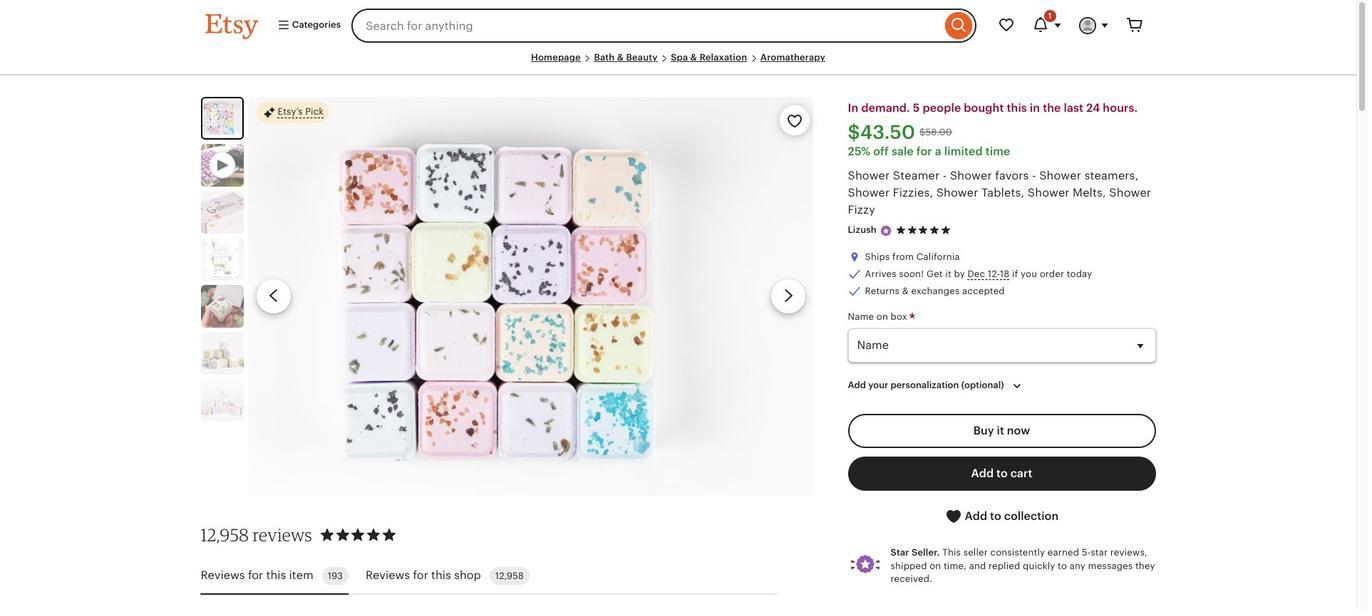 Task type: vqa. For each thing, say whether or not it's contained in the screenshot.
193
yes



Task type: describe. For each thing, give the bounding box(es) containing it.
the
[[1043, 101, 1061, 115]]

for for reviews for this shop
[[413, 569, 428, 582]]

25% off sale for a limited time
[[848, 145, 1011, 158]]

& for returns
[[902, 286, 909, 297]]

in demand. 5 people bought this in the last 24 hours.
[[848, 101, 1138, 115]]

$43.50
[[848, 121, 915, 143]]

replied
[[989, 561, 1020, 571]]

reviews for reviews for this shop
[[366, 569, 410, 582]]

time
[[986, 145, 1011, 158]]

shipped
[[891, 561, 927, 571]]

sale
[[892, 145, 914, 158]]

5
[[913, 101, 920, 115]]

193
[[328, 571, 343, 582]]

shower steamer - shower favors - shower steamers, shower fizzies, shower tablets, shower melts, shower fizzy
[[848, 169, 1151, 217]]

your
[[868, 380, 888, 391]]

fizzies,
[[893, 186, 933, 200]]

5-
[[1082, 548, 1091, 558]]

2 horizontal spatial for
[[917, 145, 932, 158]]

last
[[1064, 101, 1084, 115]]

0 vertical spatial it
[[946, 269, 952, 279]]

personalization
[[891, 380, 959, 391]]

this seller consistently earned 5-star reviews, shipped on time, and replied quickly to any messages they received.
[[891, 548, 1155, 584]]

quickly
[[1023, 561, 1055, 571]]

order
[[1040, 269, 1064, 279]]

add to cart button
[[848, 457, 1156, 491]]

lizush link
[[848, 225, 877, 236]]

in
[[1030, 101, 1040, 115]]

12,958 for 12,958
[[495, 571, 524, 582]]

cart
[[1011, 467, 1033, 480]]

star seller.
[[891, 548, 940, 558]]

spa & relaxation
[[671, 52, 747, 63]]

a
[[935, 145, 942, 158]]

2 - from the left
[[1032, 169, 1036, 183]]

add to collection button
[[848, 499, 1156, 534]]

reviews for this shop
[[366, 569, 481, 582]]

1 button
[[1023, 9, 1070, 43]]

dec
[[968, 269, 985, 279]]

spa & relaxation link
[[671, 52, 747, 63]]

menu bar containing homepage
[[205, 51, 1152, 76]]

add for add your personalization (optional)
[[848, 380, 866, 391]]

1
[[1049, 11, 1052, 20]]

they
[[1136, 561, 1155, 571]]

for for reviews for this item
[[248, 569, 263, 582]]

(optional)
[[961, 380, 1004, 391]]

star
[[891, 548, 909, 558]]

messages
[[1088, 561, 1133, 571]]

add your personalization (optional) button
[[837, 371, 1036, 401]]

add to cart
[[971, 467, 1033, 480]]

returns
[[865, 286, 900, 297]]

accepted
[[962, 286, 1005, 297]]

any
[[1070, 561, 1086, 571]]

seller.
[[912, 548, 940, 558]]

it inside buy it now button
[[997, 424, 1004, 437]]

add to collection
[[962, 509, 1059, 523]]

if
[[1012, 269, 1018, 279]]

item
[[289, 569, 313, 582]]

bath & beauty
[[594, 52, 658, 63]]

0 horizontal spatial on
[[877, 312, 888, 322]]

reviews
[[253, 525, 312, 546]]

tab list containing reviews for this item
[[201, 559, 778, 595]]

etsy's pick
[[278, 107, 324, 117]]

favors
[[995, 169, 1029, 183]]

arrives
[[865, 269, 897, 279]]

star
[[1091, 548, 1108, 558]]

relaxation
[[700, 52, 747, 63]]

2 horizontal spatial this
[[1007, 101, 1027, 115]]

reviews,
[[1111, 548, 1148, 558]]

18
[[1000, 269, 1010, 279]]

soon! get
[[899, 269, 943, 279]]

spa
[[671, 52, 688, 63]]

collection
[[1004, 509, 1059, 523]]

categories banner
[[179, 0, 1177, 51]]

Search for anything text field
[[352, 9, 941, 43]]

star_seller image
[[880, 224, 892, 237]]

bought
[[964, 101, 1004, 115]]

etsy's pick button
[[256, 101, 330, 124]]

aromatherapy
[[761, 52, 825, 63]]

by
[[954, 269, 965, 279]]

none search field inside categories "banner"
[[352, 9, 976, 43]]



Task type: locate. For each thing, give the bounding box(es) containing it.
categories button
[[266, 13, 347, 38]]

name on box
[[848, 312, 910, 322]]

hours.
[[1103, 101, 1138, 115]]

from
[[893, 252, 914, 262]]

1 horizontal spatial for
[[413, 569, 428, 582]]

0 horizontal spatial &
[[617, 52, 624, 63]]

1 horizontal spatial reviews
[[366, 569, 410, 582]]

this
[[1007, 101, 1027, 115], [266, 569, 286, 582], [431, 569, 451, 582]]

- right steamer at the top right of the page
[[943, 169, 947, 183]]

12,958 for 12,958 reviews
[[201, 525, 249, 546]]

0 vertical spatial 12,958
[[201, 525, 249, 546]]

demand.
[[861, 101, 910, 115]]

returns & exchanges accepted
[[865, 286, 1005, 297]]

0 horizontal spatial it
[[946, 269, 952, 279]]

12-
[[988, 269, 1000, 279]]

off
[[873, 145, 889, 158]]

to left collection
[[990, 509, 1001, 523]]

pick
[[305, 107, 324, 117]]

1 vertical spatial to
[[990, 509, 1001, 523]]

seller
[[964, 548, 988, 558]]

reviews down 12,958 reviews
[[201, 569, 245, 582]]

exchanges
[[911, 286, 960, 297]]

0 horizontal spatial this
[[266, 569, 286, 582]]

25%
[[848, 145, 871, 158]]

1 vertical spatial add
[[971, 467, 994, 480]]

tab list
[[201, 559, 778, 595]]

melts,
[[1073, 186, 1106, 200]]

2 vertical spatial add
[[965, 509, 987, 523]]

it left 'by'
[[946, 269, 952, 279]]

fizzy
[[848, 203, 875, 217]]

1 - from the left
[[943, 169, 947, 183]]

bath & beauty link
[[594, 52, 658, 63]]

shop
[[454, 569, 481, 582]]

1 vertical spatial on
[[930, 561, 941, 571]]

aromatherapy link
[[761, 52, 825, 63]]

add for add to cart
[[971, 467, 994, 480]]

today
[[1067, 269, 1092, 279]]

this left in
[[1007, 101, 1027, 115]]

received.
[[891, 574, 933, 584]]

0 horizontal spatial reviews
[[201, 569, 245, 582]]

this left item
[[266, 569, 286, 582]]

to for cart
[[997, 467, 1008, 480]]

None search field
[[352, 9, 976, 43]]

1 vertical spatial it
[[997, 424, 1004, 437]]

to down the earned
[[1058, 561, 1067, 571]]

12,958 up "reviews for this item"
[[201, 525, 249, 546]]

tablets,
[[982, 186, 1025, 200]]

reviews for reviews for this item
[[201, 569, 245, 582]]

2 horizontal spatial &
[[902, 286, 909, 297]]

& right bath
[[617, 52, 624, 63]]

-
[[943, 169, 947, 183], [1032, 169, 1036, 183]]

& right returns
[[902, 286, 909, 297]]

beauty
[[626, 52, 658, 63]]

this left shop
[[431, 569, 451, 582]]

0 vertical spatial on
[[877, 312, 888, 322]]

you
[[1021, 269, 1037, 279]]

add
[[848, 380, 866, 391], [971, 467, 994, 480], [965, 509, 987, 523]]

on inside this seller consistently earned 5-star reviews, shipped on time, and replied quickly to any messages they received.
[[930, 561, 941, 571]]

to inside this seller consistently earned 5-star reviews, shipped on time, and replied quickly to any messages they received.
[[1058, 561, 1067, 571]]

for left a
[[917, 145, 932, 158]]

12,958
[[201, 525, 249, 546], [495, 571, 524, 582]]

this
[[943, 548, 961, 558]]

& right spa
[[691, 52, 697, 63]]

reviews right 193
[[366, 569, 410, 582]]

to for collection
[[990, 509, 1001, 523]]

shower steamer shower favors shower steamers shower image 2 image
[[201, 191, 243, 234]]

1 horizontal spatial this
[[431, 569, 451, 582]]

arrives soon! get it by dec 12-18 if you order today
[[865, 269, 1092, 279]]

24
[[1086, 101, 1100, 115]]

1 horizontal spatial &
[[691, 52, 697, 63]]

12,958 right shop
[[495, 571, 524, 582]]

add left cart
[[971, 467, 994, 480]]

etsy's
[[278, 107, 303, 117]]

for down 12,958 reviews
[[248, 569, 263, 582]]

it right 'buy'
[[997, 424, 1004, 437]]

reviews for this item
[[201, 569, 313, 582]]

0 vertical spatial add
[[848, 380, 866, 391]]

this for reviews for this item
[[266, 569, 286, 582]]

homepage
[[531, 52, 581, 63]]

1 horizontal spatial 12,958
[[495, 571, 524, 582]]

time,
[[944, 561, 967, 571]]

- right favors
[[1032, 169, 1036, 183]]

steamers,
[[1085, 169, 1139, 183]]

menu bar
[[205, 51, 1152, 76]]

on down 'seller.'
[[930, 561, 941, 571]]

add up seller
[[965, 509, 987, 523]]

12,958 reviews
[[201, 525, 312, 546]]

box
[[891, 312, 907, 322]]

shower steamers, bath bombs, gift set, gift for mom, all-natural spa gift, party favors image
[[248, 97, 814, 496], [202, 99, 242, 138], [201, 238, 243, 281], [201, 285, 243, 328], [201, 332, 243, 375], [201, 379, 243, 422]]

for
[[917, 145, 932, 158], [248, 569, 263, 582], [413, 569, 428, 582]]

buy
[[974, 424, 994, 437]]

0 horizontal spatial -
[[943, 169, 947, 183]]

reviews
[[201, 569, 245, 582], [366, 569, 410, 582]]

$58.00
[[920, 127, 952, 137]]

it
[[946, 269, 952, 279], [997, 424, 1004, 437]]

1 horizontal spatial on
[[930, 561, 941, 571]]

to
[[997, 467, 1008, 480], [990, 509, 1001, 523], [1058, 561, 1067, 571]]

bath
[[594, 52, 615, 63]]

steamer
[[893, 169, 940, 183]]

name
[[848, 312, 874, 322]]

buy it now
[[974, 424, 1030, 437]]

california
[[917, 252, 960, 262]]

1 reviews from the left
[[201, 569, 245, 582]]

consistently
[[991, 548, 1045, 558]]

to left cart
[[997, 467, 1008, 480]]

buy it now button
[[848, 414, 1156, 448]]

shower
[[848, 169, 890, 183], [950, 169, 992, 183], [1039, 169, 1081, 183], [848, 186, 890, 200], [937, 186, 978, 200], [1028, 186, 1070, 200], [1109, 186, 1151, 200]]

1 horizontal spatial it
[[997, 424, 1004, 437]]

$43.50 $58.00
[[848, 121, 952, 143]]

1 horizontal spatial -
[[1032, 169, 1036, 183]]

ships
[[865, 252, 890, 262]]

categories
[[290, 20, 341, 30]]

& for spa
[[691, 52, 697, 63]]

0 horizontal spatial 12,958
[[201, 525, 249, 546]]

this for reviews for this shop
[[431, 569, 451, 582]]

earned
[[1048, 548, 1079, 558]]

2 reviews from the left
[[366, 569, 410, 582]]

add for add to collection
[[965, 509, 987, 523]]

now
[[1007, 424, 1030, 437]]

homepage link
[[531, 52, 581, 63]]

limited
[[944, 145, 983, 158]]

add your personalization (optional)
[[848, 380, 1004, 391]]

0 horizontal spatial for
[[248, 569, 263, 582]]

add inside dropdown button
[[848, 380, 866, 391]]

0 vertical spatial to
[[997, 467, 1008, 480]]

& for bath
[[617, 52, 624, 63]]

2 vertical spatial to
[[1058, 561, 1067, 571]]

on left box
[[877, 312, 888, 322]]

add left your
[[848, 380, 866, 391]]

1 vertical spatial 12,958
[[495, 571, 524, 582]]

for left shop
[[413, 569, 428, 582]]



